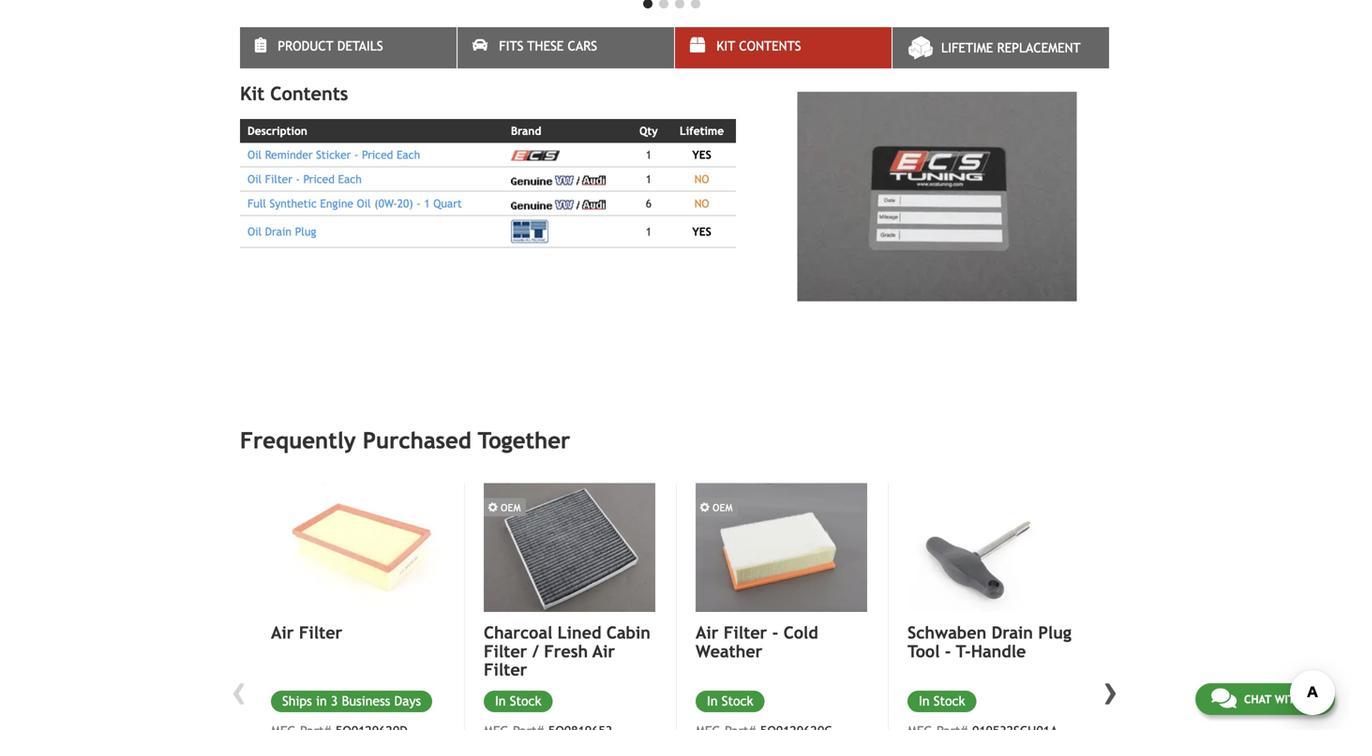 Task type: vqa. For each thing, say whether or not it's contained in the screenshot.
Reminder
yes



Task type: locate. For each thing, give the bounding box(es) containing it.
lifetime for lifetime
[[680, 124, 724, 138]]

1 in stock from the left
[[707, 694, 754, 709]]

oil reminder sticker - priced each link
[[248, 148, 420, 161]]

6
[[646, 197, 652, 210]]

1 vertical spatial genuine volkswagen audi - corporate logo image
[[511, 200, 606, 210]]

no
[[695, 173, 710, 186], [695, 197, 710, 210]]

in stock for -
[[919, 694, 966, 709]]

weather
[[696, 642, 763, 662]]

schwaben
[[908, 623, 987, 643]]

1 vertical spatial yes
[[693, 225, 712, 238]]

in
[[707, 694, 718, 709], [919, 694, 930, 709], [495, 694, 506, 709]]

oil down description
[[248, 148, 262, 161]]

1 vertical spatial kit
[[240, 83, 265, 105]]

air inside air filter - cold weather
[[696, 623, 719, 643]]

lifetime
[[942, 40, 994, 56], [680, 124, 724, 138]]

1 vertical spatial no
[[695, 197, 710, 210]]

oil for oil drain plug
[[248, 225, 262, 238]]

stock down the t-
[[934, 694, 966, 709]]

schwaben drain plug tool - t-handle link
[[908, 623, 1080, 662]]

in for schwaben drain plug tool - t-handle
[[919, 694, 930, 709]]

- right '20)'
[[417, 197, 421, 210]]

stock down weather
[[722, 694, 754, 709]]

1 no from the top
[[695, 173, 710, 186]]

- left the 'cold'
[[773, 623, 779, 643]]

1
[[646, 148, 652, 161], [646, 173, 652, 186], [424, 197, 430, 210], [646, 225, 652, 238]]

handle
[[972, 642, 1027, 662]]

air for air filter
[[271, 623, 294, 643]]

priced down 'sticker'
[[303, 173, 335, 186]]

air filter link
[[271, 623, 444, 643]]

lifetime right qty
[[680, 124, 724, 138]]

in stock down weather
[[707, 694, 754, 709]]

0 vertical spatial contents
[[739, 39, 802, 54]]

- left the t-
[[945, 642, 952, 662]]

stock
[[722, 694, 754, 709], [934, 694, 966, 709], [510, 694, 542, 709]]

charcoal
[[484, 623, 553, 643]]

0 vertical spatial genuine volkswagen audi - corporate logo image
[[511, 176, 606, 185]]

1 horizontal spatial in
[[707, 694, 718, 709]]

oil for oil filter - priced each
[[248, 173, 262, 186]]

drain inside schwaben drain plug tool - t-handle
[[992, 623, 1034, 643]]

in stock down the tool
[[919, 694, 966, 709]]

0 horizontal spatial each
[[338, 173, 362, 186]]

plug for schwaben drain plug tool - t-handle
[[1039, 623, 1072, 643]]

together
[[478, 428, 571, 454]]

plug right handle
[[1039, 623, 1072, 643]]

2 yes from the top
[[693, 225, 712, 238]]

in down weather
[[707, 694, 718, 709]]

plug
[[295, 225, 316, 238], [1039, 623, 1072, 643]]

0 horizontal spatial kit
[[240, 83, 265, 105]]

/
[[533, 642, 539, 662]]

0 horizontal spatial kit contents
[[240, 83, 348, 105]]

synthetic
[[270, 197, 317, 210]]

in down the tool
[[919, 694, 930, 709]]

in stock down /
[[495, 694, 542, 709]]

filter for air filter - cold weather
[[724, 623, 768, 643]]

1 horizontal spatial stock
[[722, 694, 754, 709]]

2 stock from the left
[[934, 694, 966, 709]]

1 vertical spatial plug
[[1039, 623, 1072, 643]]

lifetime replacement link
[[893, 27, 1110, 69]]

air up ships
[[271, 623, 294, 643]]

0 vertical spatial yes
[[693, 148, 712, 161]]

1 vertical spatial lifetime
[[680, 124, 724, 138]]

air right fresh
[[593, 642, 615, 662]]

oil reminder sticker - priced each
[[248, 148, 420, 161]]

lifetime left replacement
[[942, 40, 994, 56]]

2 in stock from the left
[[919, 694, 966, 709]]

2 horizontal spatial in
[[919, 694, 930, 709]]

chat with us link
[[1196, 684, 1336, 716]]

1 for oil reminder sticker - priced each
[[646, 148, 652, 161]]

oil
[[248, 148, 262, 161], [248, 173, 262, 186], [357, 197, 371, 210], [248, 225, 262, 238]]

stock down /
[[510, 694, 542, 709]]

0 horizontal spatial in
[[495, 694, 506, 709]]

kit
[[717, 39, 736, 54], [240, 83, 265, 105]]

3 in stock from the left
[[495, 694, 542, 709]]

each
[[397, 148, 420, 161], [338, 173, 362, 186]]

2 horizontal spatial in stock
[[919, 694, 966, 709]]

description
[[248, 124, 308, 138]]

cabin
[[607, 623, 651, 643]]

0 vertical spatial plug
[[295, 225, 316, 238]]

charcoal lined cabin filter / fresh air filter image
[[484, 484, 656, 612]]

filter inside air filter - cold weather
[[724, 623, 768, 643]]

1 down 6
[[646, 225, 652, 238]]

these
[[528, 39, 564, 54]]

0 vertical spatial no
[[695, 173, 710, 186]]

stock for -
[[934, 694, 966, 709]]

2 no from the top
[[695, 197, 710, 210]]

air right cabin
[[696, 623, 719, 643]]

charcoal lined cabin filter / fresh air filter link
[[484, 623, 656, 680]]

oil up full
[[248, 173, 262, 186]]

air filter - cold weather link
[[696, 623, 868, 662]]

0 vertical spatial each
[[397, 148, 420, 161]]

in stock
[[707, 694, 754, 709], [919, 694, 966, 709], [495, 694, 542, 709]]

1 yes from the top
[[693, 148, 712, 161]]

drain right the t-
[[992, 623, 1034, 643]]

2 in from the left
[[919, 694, 930, 709]]

1 vertical spatial priced
[[303, 173, 335, 186]]

in stock for /
[[495, 694, 542, 709]]

1 vertical spatial drain
[[992, 623, 1034, 643]]

air filter - cold weather image
[[696, 484, 868, 612]]

2 horizontal spatial air
[[696, 623, 719, 643]]

plug for oil drain plug
[[295, 225, 316, 238]]

genuine volkswagen audi - corporate logo image up "hamburg tech - corporate logo"
[[511, 200, 606, 210]]

3 stock from the left
[[510, 694, 542, 709]]

0 horizontal spatial air
[[271, 623, 294, 643]]

tool
[[908, 642, 940, 662]]

genuine volkswagen audi - corporate logo image
[[511, 176, 606, 185], [511, 200, 606, 210]]

0 vertical spatial drain
[[265, 225, 292, 238]]

in for charcoal lined cabin filter / fresh air filter
[[495, 694, 506, 709]]

3 in from the left
[[495, 694, 506, 709]]

yes for oil reminder sticker - priced each
[[693, 148, 712, 161]]

filter
[[265, 173, 293, 186], [299, 623, 343, 643], [724, 623, 768, 643], [484, 642, 528, 662], [484, 661, 528, 680]]

yes
[[693, 148, 712, 161], [693, 225, 712, 238]]

20)
[[397, 197, 413, 210]]

-
[[355, 148, 359, 161], [296, 173, 300, 186], [417, 197, 421, 210], [773, 623, 779, 643], [945, 642, 952, 662]]

0 horizontal spatial contents
[[270, 83, 348, 105]]

fits these cars
[[499, 39, 598, 54]]

in down 'charcoal'
[[495, 694, 506, 709]]

0 vertical spatial lifetime
[[942, 40, 994, 56]]

ships
[[282, 694, 312, 709]]

0 horizontal spatial in stock
[[495, 694, 542, 709]]

0 vertical spatial priced
[[362, 148, 393, 161]]

1 in from the left
[[707, 694, 718, 709]]

(0w-
[[374, 197, 397, 210]]

fits
[[499, 39, 524, 54]]

2 genuine volkswagen audi - corporate logo image from the top
[[511, 200, 606, 210]]

each up '20)'
[[397, 148, 420, 161]]

1 horizontal spatial plug
[[1039, 623, 1072, 643]]

priced right 'sticker'
[[362, 148, 393, 161]]

air
[[271, 623, 294, 643], [696, 623, 719, 643], [593, 642, 615, 662]]

1 horizontal spatial contents
[[739, 39, 802, 54]]

1 horizontal spatial drain
[[992, 623, 1034, 643]]

oil for oil reminder sticker - priced each
[[248, 148, 262, 161]]

2 horizontal spatial stock
[[934, 694, 966, 709]]

drain down synthetic
[[265, 225, 292, 238]]

product
[[278, 39, 334, 54]]

1 vertical spatial kit contents
[[240, 83, 348, 105]]

engine
[[320, 197, 354, 210]]

0 vertical spatial kit
[[717, 39, 736, 54]]

stock for weather
[[722, 694, 754, 709]]

cars
[[568, 39, 598, 54]]

ecs - corporate logo image
[[511, 151, 560, 161]]

1 horizontal spatial kit contents
[[717, 39, 802, 54]]

plug down synthetic
[[295, 225, 316, 238]]

es#2804104 - 009012ecs01 - oil reminder sticker - priced each - be sure to remind yourself when it will be time to order again from ecs tuning - ecs - audi bmw volkswagen mercedes benz mini porsche image
[[797, 91, 1078, 303]]

priced
[[362, 148, 393, 161], [303, 173, 335, 186]]

1 horizontal spatial each
[[397, 148, 420, 161]]

1 horizontal spatial in stock
[[707, 694, 754, 709]]

oil left (0w-
[[357, 197, 371, 210]]

0 horizontal spatial drain
[[265, 225, 292, 238]]

1 horizontal spatial priced
[[362, 148, 393, 161]]

3
[[331, 694, 338, 709]]

kit contents link
[[675, 27, 892, 69]]

plug inside schwaben drain plug tool - t-handle
[[1039, 623, 1072, 643]]

1 down qty
[[646, 148, 652, 161]]

drain
[[265, 225, 292, 238], [992, 623, 1034, 643]]

in stock for weather
[[707, 694, 754, 709]]

1 up 6
[[646, 173, 652, 186]]

contents
[[739, 39, 802, 54], [270, 83, 348, 105]]

› link
[[1098, 666, 1126, 716]]

kit contents
[[717, 39, 802, 54], [240, 83, 348, 105]]

0 horizontal spatial plug
[[295, 225, 316, 238]]

hamburg tech - corporate logo image
[[511, 220, 549, 244]]

genuine volkswagen audi - corporate logo image down ecs - corporate logo
[[511, 176, 606, 185]]

1 horizontal spatial air
[[593, 642, 615, 662]]

oil down full
[[248, 225, 262, 238]]

1 stock from the left
[[722, 694, 754, 709]]

in
[[316, 694, 327, 709]]

each up full synthetic engine oil (0w-20) - 1 quart
[[338, 173, 362, 186]]

schwaben drain plug tool - t-handle
[[908, 623, 1072, 662]]

1 vertical spatial contents
[[270, 83, 348, 105]]

frequently purchased together
[[240, 428, 571, 454]]

genuine volkswagen audi - corporate logo image for 6
[[511, 200, 606, 210]]

lined
[[558, 623, 602, 643]]

0 horizontal spatial lifetime
[[680, 124, 724, 138]]

1 genuine volkswagen audi - corporate logo image from the top
[[511, 176, 606, 185]]

0 horizontal spatial stock
[[510, 694, 542, 709]]

1 horizontal spatial lifetime
[[942, 40, 994, 56]]



Task type: describe. For each thing, give the bounding box(es) containing it.
1 vertical spatial each
[[338, 173, 362, 186]]

- up synthetic
[[296, 173, 300, 186]]

1 horizontal spatial kit
[[717, 39, 736, 54]]

quart
[[434, 197, 462, 210]]

air for air filter - cold weather
[[696, 623, 719, 643]]

air filter image
[[271, 484, 444, 613]]

us
[[1306, 693, 1320, 706]]

drain for oil
[[265, 225, 292, 238]]

t-
[[957, 642, 972, 662]]

air inside charcoal lined cabin filter / fresh air filter
[[593, 642, 615, 662]]

lifetime for lifetime replacement
[[942, 40, 994, 56]]

full
[[248, 197, 266, 210]]

full synthetic engine oil (0w-20) - 1 quart link
[[248, 197, 462, 210]]

comments image
[[1212, 688, 1237, 710]]

cold
[[784, 623, 819, 643]]

in for air filter - cold weather
[[707, 694, 718, 709]]

genuine volkswagen audi - corporate logo image for 1
[[511, 176, 606, 185]]

qty
[[640, 124, 658, 138]]

- inside air filter - cold weather
[[773, 623, 779, 643]]

filter for air filter
[[299, 623, 343, 643]]

stock for /
[[510, 694, 542, 709]]

fits these cars link
[[458, 27, 674, 69]]

chat
[[1245, 693, 1272, 706]]

air filter - cold weather
[[696, 623, 819, 662]]

1 left quart
[[424, 197, 430, 210]]

charcoal lined cabin filter / fresh air filter
[[484, 623, 651, 680]]

reminder
[[265, 148, 313, 161]]

filter for oil filter - priced each
[[265, 173, 293, 186]]

no for 1
[[695, 173, 710, 186]]

business
[[342, 694, 391, 709]]

oil drain plug
[[248, 225, 316, 238]]

air filter
[[271, 623, 343, 643]]

yes for oil drain plug
[[693, 225, 712, 238]]

oil drain plug link
[[248, 225, 316, 238]]

days
[[394, 694, 421, 709]]

no for 6
[[695, 197, 710, 210]]

full synthetic engine oil (0w-20) - 1 quart
[[248, 197, 462, 210]]

1 for oil filter - priced each
[[646, 173, 652, 186]]

replacement
[[998, 40, 1081, 56]]

1 for oil drain plug
[[646, 225, 652, 238]]

product details
[[278, 39, 383, 54]]

brand
[[511, 124, 542, 138]]

frequently
[[240, 428, 356, 454]]

schwaben drain plug tool - t-handle image
[[908, 484, 1080, 612]]

with
[[1275, 693, 1303, 706]]

0 vertical spatial kit contents
[[717, 39, 802, 54]]

- inside schwaben drain plug tool - t-handle
[[945, 642, 952, 662]]

lifetime replacement
[[942, 40, 1081, 56]]

ships in 3 business days
[[282, 694, 421, 709]]

product details link
[[240, 27, 457, 69]]

drain for schwaben
[[992, 623, 1034, 643]]

›
[[1104, 666, 1119, 716]]

0 horizontal spatial priced
[[303, 173, 335, 186]]

- right 'sticker'
[[355, 148, 359, 161]]

oil filter - priced each link
[[248, 173, 362, 186]]

fresh
[[544, 642, 588, 662]]

details
[[337, 39, 383, 54]]

purchased
[[363, 428, 472, 454]]

chat with us
[[1245, 693, 1320, 706]]

sticker
[[316, 148, 351, 161]]

oil filter - priced each
[[248, 173, 362, 186]]



